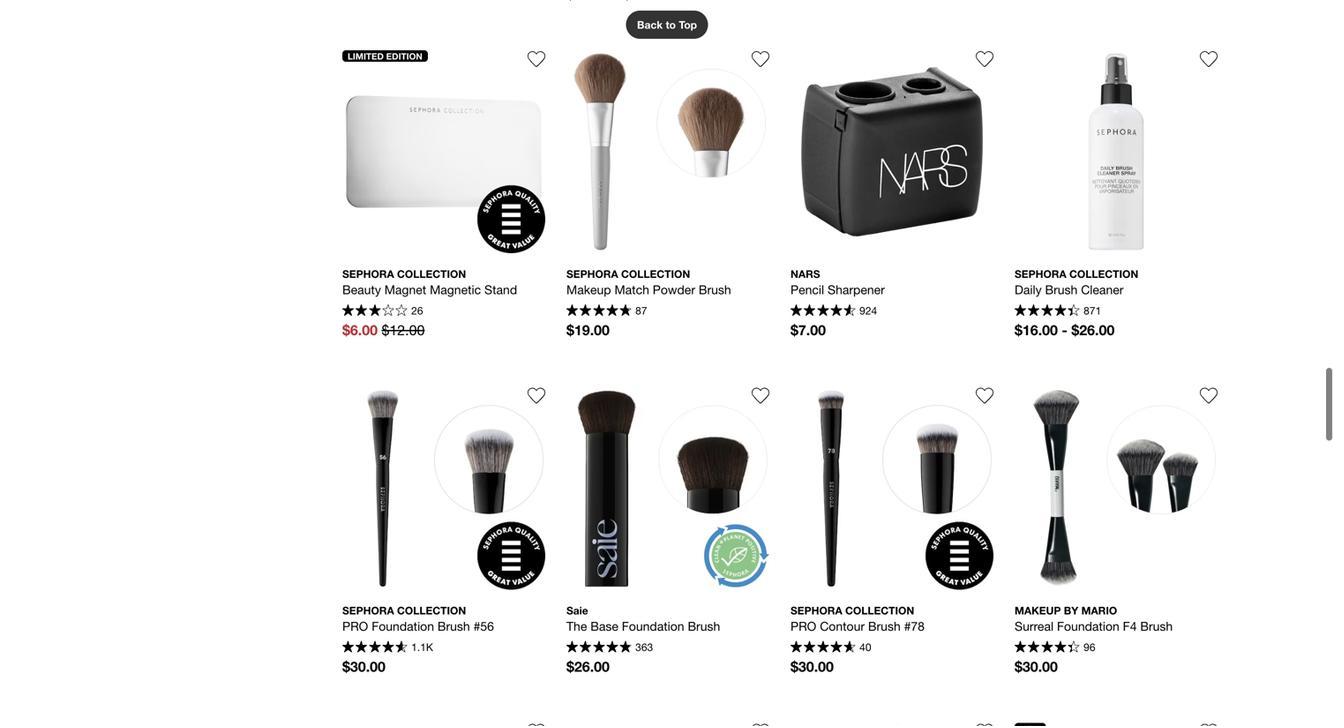Task type: describe. For each thing, give the bounding box(es) containing it.
top
[[679, 19, 697, 31]]

sign in to love sephora collection - makeup match powder brush image
[[752, 50, 770, 68]]

sephora collection - daily brush cleaner image
[[1015, 50, 1218, 253]]

brush inside "saie the base foundation brush"
[[688, 619, 721, 634]]

40
[[860, 641, 872, 654]]

sign in to love kosas - cloud skin complexion bestsellers set - concealer, setting powder, makeup sponge image
[[1200, 723, 1218, 726]]

26 reviews element
[[412, 305, 423, 317]]

1.1k
[[412, 641, 433, 654]]

-
[[1062, 322, 1068, 338]]

871 reviews element
[[1084, 305, 1102, 317]]

nars - pencil sharpener image
[[791, 50, 994, 253]]

40 reviews element
[[860, 641, 872, 654]]

back to top button
[[626, 11, 708, 39]]

sephora for contour
[[791, 604, 843, 617]]

sephora for magnet
[[342, 268, 394, 280]]

makeup by mario surreal foundation f4 brush
[[1015, 604, 1173, 634]]

sephora collection - metal facial razor image
[[342, 723, 546, 726]]

$6.00
[[342, 322, 378, 338]]

924 reviews element
[[860, 305, 878, 317]]

pro for pro foundation brush #56
[[342, 619, 368, 634]]

foundation for $26.00
[[622, 619, 685, 634]]

sephora for foundation
[[342, 604, 394, 617]]

f4
[[1123, 619, 1137, 634]]

kosas - cloud skin complexion bestsellers set - concealer, setting powder, makeup sponge image
[[1015, 723, 1218, 726]]

base
[[591, 619, 619, 634]]

1 horizontal spatial $26.00
[[1072, 322, 1115, 338]]

0 horizontal spatial $26.00
[[567, 658, 610, 675]]

collection for foundation
[[397, 604, 466, 617]]

$30.00 for foundation
[[342, 658, 386, 675]]

sharpener
[[828, 282, 885, 297]]

sephora collection pro contour brush #78
[[791, 604, 925, 634]]

sephora collection daily brush cleaner
[[1015, 268, 1139, 297]]

4.5 stars element for surreal foundation f4 brush
[[1015, 641, 1080, 655]]

sign in to love sephora collection - daily brush cleaner image
[[1200, 50, 1218, 68]]

the
[[567, 619, 587, 634]]

pattern by tracee ellis ross - mist spray bottle image
[[791, 723, 994, 726]]

4.5 stars element for pro foundation brush #56
[[342, 641, 408, 655]]

makeup
[[567, 282, 611, 297]]

$30.00 for surreal
[[1015, 658, 1058, 675]]

to
[[666, 19, 676, 31]]

powder
[[653, 282, 696, 297]]

924
[[860, 305, 878, 317]]

sephora collection - beauty magnet magnetic stand image
[[342, 50, 546, 253]]

sephora collection - pro foundation brush #56 image
[[342, 387, 546, 590]]

back
[[637, 19, 663, 31]]

96
[[1084, 641, 1096, 654]]

collection for magnet
[[397, 268, 466, 280]]

saie the base foundation brush
[[567, 604, 721, 634]]

saie - the base foundation brush image
[[567, 387, 770, 590]]

$6.00 $12.00
[[342, 322, 425, 338]]

brush inside sephora collection pro contour brush #78
[[869, 619, 901, 634]]

$16.00
[[1015, 322, 1058, 338]]



Task type: locate. For each thing, give the bounding box(es) containing it.
back to top
[[637, 19, 697, 31]]

collection inside sephora collection daily brush cleaner
[[1070, 268, 1139, 280]]

sign in to love saie - the base foundation brush image
[[752, 387, 770, 405]]

limited edition
[[348, 51, 423, 61]]

5 stars element for $26.00
[[567, 641, 632, 655]]

foundation inside sephora collection pro foundation brush #56
[[372, 619, 434, 634]]

sephora collection - pro contour brush #78 image
[[791, 387, 994, 590]]

4.5 stars element up $16.00
[[1015, 304, 1080, 318]]

sephora inside sephora collection pro foundation brush #56
[[342, 604, 394, 617]]

$26.00 down the the
[[567, 658, 610, 675]]

saie
[[567, 604, 588, 617]]

sign in to love pattern by tracee ellis ross - mist spray bottle image
[[976, 723, 994, 726]]

3 $30.00 from the left
[[1015, 658, 1058, 675]]

4.5 stars element
[[791, 304, 856, 318], [1015, 304, 1080, 318], [342, 641, 408, 655], [791, 641, 856, 655], [1015, 641, 1080, 655]]

collection up cleaner at the right top of page
[[1070, 268, 1139, 280]]

foundation up 363
[[622, 619, 685, 634]]

sephora collection makeup match powder brush
[[567, 268, 732, 297]]

$30.00 down sephora collection pro foundation brush #56
[[342, 658, 386, 675]]

collection inside sephora collection beauty magnet magnetic stand
[[397, 268, 466, 280]]

0 vertical spatial $26.00
[[1072, 322, 1115, 338]]

brush inside sephora collection daily brush cleaner
[[1046, 282, 1078, 297]]

sign in to love makeup by mario - surreal foundation f4 brush image
[[1200, 387, 1218, 405]]

contour
[[820, 619, 865, 634]]

3 foundation from the left
[[1057, 619, 1120, 634]]

sephora inside sephora collection beauty magnet magnetic stand
[[342, 268, 394, 280]]

collection up the powder
[[621, 268, 691, 280]]

pencil
[[791, 282, 825, 297]]

87
[[636, 305, 648, 317]]

4.5 stars element down surreal
[[1015, 641, 1080, 655]]

sephora inside sephora collection makeup match powder brush
[[567, 268, 619, 280]]

1 5 stars element from the top
[[567, 304, 632, 318]]

collection up the magnetic
[[397, 268, 466, 280]]

sign in to love sephora collection - beauty magnet magnetic stand image
[[528, 50, 546, 68]]

1 vertical spatial 5 stars element
[[567, 641, 632, 655]]

surreal
[[1015, 619, 1054, 634]]

#78
[[904, 619, 925, 634]]

4.5 stars element for pro contour brush #78
[[791, 641, 856, 655]]

collection inside sephora collection pro foundation brush #56
[[397, 604, 466, 617]]

26
[[412, 305, 423, 317]]

collection
[[397, 268, 466, 280], [621, 268, 691, 280], [1070, 268, 1139, 280], [397, 604, 466, 617], [846, 604, 915, 617]]

sephora collection beauty magnet magnetic stand
[[342, 268, 517, 297]]

$30.00
[[342, 658, 386, 675], [791, 658, 834, 675], [1015, 658, 1058, 675]]

sephora for brush
[[1015, 268, 1067, 280]]

pro inside sephora collection pro contour brush #78
[[791, 619, 817, 634]]

collection for brush
[[1070, 268, 1139, 280]]

0 horizontal spatial pro
[[342, 619, 368, 634]]

1 horizontal spatial foundation
[[622, 619, 685, 634]]

2 horizontal spatial $30.00
[[1015, 658, 1058, 675]]

mario
[[1082, 604, 1118, 617]]

1 $30.00 from the left
[[342, 658, 386, 675]]

4.5 stars element for daily brush cleaner
[[1015, 304, 1080, 318]]

brush inside makeup by mario surreal foundation f4 brush
[[1141, 619, 1173, 634]]

2 pro from the left
[[791, 619, 817, 634]]

0 horizontal spatial foundation
[[372, 619, 434, 634]]

sign in to love sephora collection - metal facial razor image
[[528, 723, 546, 726]]

makeup
[[1015, 604, 1061, 617]]

4.5 stars element for pencil sharpener
[[791, 304, 856, 318]]

1 foundation from the left
[[372, 619, 434, 634]]

nars pencil sharpener
[[791, 268, 885, 297]]

beauty
[[342, 282, 381, 297]]

by
[[1064, 604, 1079, 617]]

5 stars element down base
[[567, 641, 632, 655]]

2 $30.00 from the left
[[791, 658, 834, 675]]

1.1k reviews element
[[412, 641, 433, 654]]

87 reviews element
[[636, 305, 648, 317]]

96 reviews element
[[1084, 641, 1096, 654]]

collection up 1.1k
[[397, 604, 466, 617]]

brush inside sephora collection pro foundation brush #56
[[438, 619, 470, 634]]

foundation down mario
[[1057, 619, 1120, 634]]

foundation for $30.00
[[372, 619, 434, 634]]

4.5 stars element up $7.00
[[791, 304, 856, 318]]

5 stars element
[[567, 304, 632, 318], [567, 641, 632, 655]]

4.5 stars element left 1.1k reviews element
[[342, 641, 408, 655]]

871
[[1084, 305, 1102, 317]]

brush inside sephora collection makeup match powder brush
[[699, 282, 732, 297]]

pro
[[342, 619, 368, 634], [791, 619, 817, 634]]

1 vertical spatial $26.00
[[567, 658, 610, 675]]

benefit cosmetics - all-purpose pencil sharpener image
[[567, 723, 770, 726]]

daily
[[1015, 282, 1042, 297]]

sign in to love benefit cosmetics - all-purpose pencil sharpener image
[[752, 723, 770, 726]]

1 pro from the left
[[342, 619, 368, 634]]

cleaner
[[1081, 282, 1124, 297]]

foundation
[[372, 619, 434, 634], [622, 619, 685, 634], [1057, 619, 1120, 634]]

$26.00
[[1072, 322, 1115, 338], [567, 658, 610, 675]]

collection for contour
[[846, 604, 915, 617]]

4.5 stars element down contour
[[791, 641, 856, 655]]

foundation inside makeup by mario surreal foundation f4 brush
[[1057, 619, 1120, 634]]

363
[[636, 641, 653, 654]]

0 horizontal spatial $30.00
[[342, 658, 386, 675]]

edition
[[386, 51, 423, 61]]

stand
[[485, 282, 517, 297]]

sign in to love sephora collection - pro contour brush #78 image
[[976, 387, 994, 405]]

sephora for match
[[567, 268, 619, 280]]

363 reviews element
[[636, 641, 653, 654]]

collection for match
[[621, 268, 691, 280]]

sephora collection - makeup match powder brush image
[[567, 50, 770, 253]]

sign in to love nars - pencil sharpener image
[[976, 50, 994, 68]]

makeup by mario - surreal foundation f4 brush image
[[1015, 387, 1218, 590]]

$26.00 down "871"
[[1072, 322, 1115, 338]]

sephora collection pro foundation brush #56
[[342, 604, 494, 634]]

sephora inside sephora collection daily brush cleaner
[[1015, 268, 1067, 280]]

foundation up 1.1k
[[372, 619, 434, 634]]

2 foundation from the left
[[622, 619, 685, 634]]

foundation inside "saie the base foundation brush"
[[622, 619, 685, 634]]

pro inside sephora collection pro foundation brush #56
[[342, 619, 368, 634]]

$30.00 for contour
[[791, 658, 834, 675]]

collection up #78
[[846, 604, 915, 617]]

0 vertical spatial 5 stars element
[[567, 304, 632, 318]]

magnetic
[[430, 282, 481, 297]]

2 horizontal spatial foundation
[[1057, 619, 1120, 634]]

#56
[[474, 619, 494, 634]]

sephora inside sephora collection pro contour brush #78
[[791, 604, 843, 617]]

collection inside sephora collection makeup match powder brush
[[621, 268, 691, 280]]

$19.00
[[567, 322, 610, 338]]

match
[[615, 282, 650, 297]]

sephora
[[342, 268, 394, 280], [567, 268, 619, 280], [1015, 268, 1067, 280], [342, 604, 394, 617], [791, 604, 843, 617]]

$7.00
[[791, 322, 826, 338]]

sign in to love sephora collection - pro foundation brush #56 image
[[528, 387, 546, 405]]

$30.00 down contour
[[791, 658, 834, 675]]

5 stars element for $19.00
[[567, 304, 632, 318]]

$30.00 down surreal
[[1015, 658, 1058, 675]]

1 horizontal spatial pro
[[791, 619, 817, 634]]

2 5 stars element from the top
[[567, 641, 632, 655]]

nars
[[791, 268, 821, 280]]

$12.00
[[382, 322, 425, 338]]

collection inside sephora collection pro contour brush #78
[[846, 604, 915, 617]]

$16.00 - $26.00
[[1015, 322, 1115, 338]]

magnet
[[385, 282, 427, 297]]

3 stars element
[[342, 304, 408, 318]]

limited
[[348, 51, 384, 61]]

5 stars element up $19.00
[[567, 304, 632, 318]]

1 horizontal spatial $30.00
[[791, 658, 834, 675]]

pro for pro contour brush #78
[[791, 619, 817, 634]]

brush
[[699, 282, 732, 297], [1046, 282, 1078, 297], [438, 619, 470, 634], [688, 619, 721, 634], [869, 619, 901, 634], [1141, 619, 1173, 634]]



Task type: vqa. For each thing, say whether or not it's contained in the screenshot.


